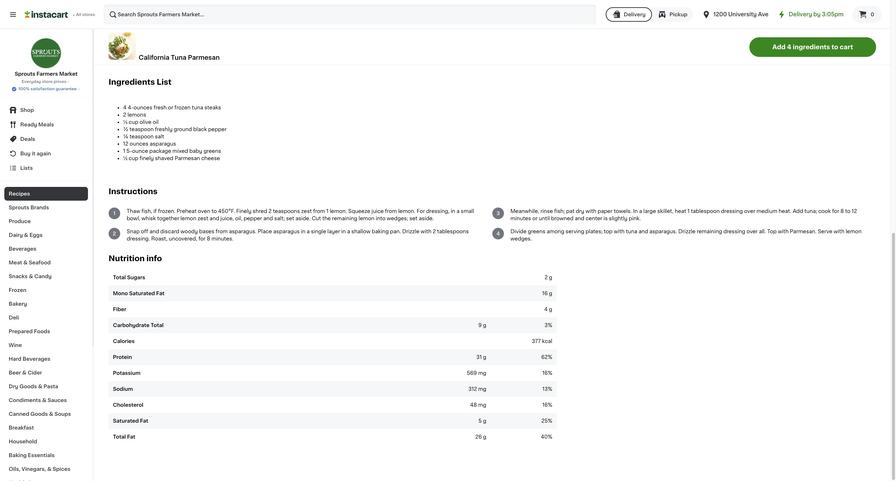 Task type: describe. For each thing, give the bounding box(es) containing it.
16 g
[[542, 291, 553, 296]]

5
[[479, 418, 482, 423]]

all.
[[759, 229, 766, 234]]

ground inside 4 4-ounces fresh or frozen tuna steaks 2 lemons ⅓ cup olive oil ½ teaspoon freshly ground black pepper ¼ teaspoon salt 12 ounces asparagus 1 5-ounce package mixed baby greens ⅓ cup finely shaved parmesan cheese
[[174, 127, 192, 132]]

4 inside button
[[787, 44, 792, 50]]

pickup button
[[652, 7, 694, 22]]

4 for 4 g
[[545, 307, 548, 312]]

1 lemon. from the left
[[330, 209, 347, 214]]

% for 569 mg
[[548, 370, 553, 375]]

1 inside 4 4-ounces fresh or frozen tuna steaks 2 lemons ⅓ cup olive oil ½ teaspoon freshly ground black pepper ¼ teaspoon salt 12 ounces asparagus 1 5-ounce package mixed baby greens ⅓ cup finely shaved parmesan cheese
[[123, 148, 125, 154]]

bakery link
[[4, 297, 88, 311]]

with inside meanwhile, rinse fish; pat dry with paper towels. in a large skillet, heat 1 tablespoon dressing over medium heat. add tuna; cook for 8 to 12 minutes or until browned and center is slightly pink.
[[586, 209, 597, 214]]

0 vertical spatial ounces
[[134, 105, 152, 110]]

salt;
[[274, 216, 285, 221]]

dry
[[576, 209, 585, 214]]

decrement quantity image for ⅓ cup olive oil
[[112, 2, 120, 11]]

sprouts farmers market link
[[15, 38, 78, 78]]

0 vertical spatial saturated
[[129, 291, 155, 296]]

2 horizontal spatial from
[[385, 209, 397, 214]]

25 %
[[542, 418, 553, 423]]

everyday store prices link
[[22, 79, 71, 85]]

1 up fine
[[296, 4, 298, 9]]

prepared foods
[[9, 329, 50, 334]]

and inside meanwhile, rinse fish; pat dry with paper towels. in a large skillet, heat 1 tablespoon dressing over medium heat. add tuna; cook for 8 to 12 minutes or until browned and center is slightly pink.
[[575, 216, 585, 221]]

1 vertical spatial ounces
[[130, 141, 148, 146]]

roast,
[[151, 236, 168, 241]]

0 horizontal spatial lemon
[[181, 216, 196, 221]]

large
[[644, 209, 656, 214]]

% for 31 g
[[548, 354, 553, 360]]

25
[[542, 418, 548, 423]]

teaspoons
[[273, 209, 300, 214]]

oil
[[123, 33, 130, 38]]

asparagus inside snap off and discard woody bases from asparagus. place asparagus in a single layer in a shallow baking pan. drizzle with 2 tablespoons dressing. roast, uncovered, for 8 minutes.
[[273, 229, 300, 234]]

2 aside. from the left
[[419, 216, 434, 221]]

remaining inside divide greens among serving plates; top with tuna and asparagus. drizzle remaining dressing over all. top with parmesan. serve with lemon wedges.
[[697, 229, 722, 234]]

lemon inside divide greens among serving plates; top with tuna and asparagus. drizzle remaining dressing over all. top with parmesan. serve with lemon wedges.
[[846, 229, 862, 234]]

½ inside 4 4-ounces fresh or frozen tuna steaks 2 lemons ⅓ cup olive oil ½ teaspoon freshly ground black pepper ¼ teaspoon salt 12 ounces asparagus 1 5-ounce package mixed baby greens ⅓ cup finely shaved parmesan cheese
[[123, 127, 128, 132]]

or inside meanwhile, rinse fish; pat dry with paper towels. in a large skillet, heat 1 tablespoon dressing over medium heat. add tuna; cook for 8 to 12 minutes or until browned and center is slightly pink.
[[533, 216, 538, 221]]

% for 26 g
[[548, 434, 553, 439]]

beer & cider link
[[4, 366, 88, 380]]

small
[[461, 209, 474, 214]]

1 horizontal spatial show
[[187, 55, 198, 59]]

a left single
[[307, 229, 310, 234]]

snacks & candy link
[[4, 269, 88, 283]]

& right the meat
[[23, 260, 28, 265]]

wedges.
[[511, 236, 532, 241]]

& left soups
[[49, 411, 53, 417]]

dressing inside meanwhile, rinse fish; pat dry with paper towels. in a large skillet, heat 1 tablespoon dressing over medium heat. add tuna; cook for 8 to 12 minutes or until browned and center is slightly pink.
[[721, 209, 743, 214]]

divide greens among serving plates; top with tuna and asparagus. drizzle remaining dressing over all. top with parmesan. serve with lemon wedges.
[[511, 229, 862, 241]]

4 for 4
[[497, 231, 500, 236]]

kcal
[[542, 339, 553, 344]]

meat
[[9, 260, 22, 265]]

for
[[417, 209, 425, 214]]

parmesan.
[[790, 229, 817, 234]]

stores
[[82, 13, 95, 17]]

dairy & eggs
[[9, 233, 43, 238]]

1 vertical spatial cup
[[129, 119, 138, 125]]

breakfast link
[[4, 421, 88, 435]]

2 up the 16 g
[[545, 275, 548, 280]]

8 inside meanwhile, rinse fish; pat dry with paper towels. in a large skillet, heat 1 tablespoon dressing over medium heat. add tuna; cook for 8 to 12 minutes or until browned and center is slightly pink.
[[841, 209, 844, 214]]

delivery by 3:05pm
[[789, 12, 844, 17]]

1 up "½ teaspoon freshly ground black pepper"
[[217, 4, 219, 9]]

store
[[42, 80, 53, 84]]

2 vertical spatial ⅓
[[123, 156, 127, 161]]

add 4 ingredients to cart
[[773, 44, 854, 50]]

oven
[[198, 209, 210, 214]]

to inside thaw fish, if frozen. preheat oven to 450°f. finely shred 2 teaspoons zest from 1 lemon. squeeze juice from lemon. for dressing, in a small bowl, whisk together lemon zest and juice, oil, pepper and salt; set aside. cut the remaining lemon into wedges; set aside.
[[212, 209, 217, 214]]

and down shred
[[263, 216, 273, 221]]

2 lemon. from the left
[[398, 209, 416, 214]]

decrement quantity image for ½ teaspoon freshly ground black pepper
[[190, 2, 199, 11]]

brands
[[30, 205, 49, 210]]

thaw fish, if frozen. preheat oven to 450°f. finely shred 2 teaspoons zest from 1 lemon. squeeze juice from lemon. for dressing, in a small bowl, whisk together lemon zest and juice, oil, pepper and salt; set aside. cut the remaining lemon into wedges; set aside.
[[127, 209, 474, 221]]

a left shallow
[[347, 229, 350, 234]]

goods for dry
[[19, 384, 37, 389]]

teaspoon inside "½ teaspoon freshly ground black pepper"
[[194, 18, 218, 23]]

baby
[[189, 148, 202, 154]]

recipes link
[[4, 187, 88, 201]]

0 horizontal spatial in
[[301, 229, 306, 234]]

1 vertical spatial zest
[[198, 216, 208, 221]]

guarantee
[[56, 87, 77, 91]]

condiments & sauces link
[[4, 393, 88, 407]]

lists
[[20, 166, 33, 171]]

lists link
[[4, 161, 88, 175]]

hard beverages
[[9, 356, 50, 361]]

asparagus. inside divide greens among serving plates; top with tuna and asparagus. drizzle remaining dressing over all. top with parmesan. serve with lemon wedges.
[[650, 229, 677, 234]]

0 horizontal spatial show alternatives button
[[109, 47, 171, 53]]

cut
[[312, 216, 321, 221]]

preheat
[[177, 209, 197, 214]]

ingredients list
[[109, 78, 172, 86]]

2 g
[[545, 275, 553, 280]]

black inside "½ teaspoon freshly ground black pepper"
[[207, 25, 221, 30]]

add inside meanwhile, rinse fish; pat dry with paper towels. in a large skillet, heat 1 tablespoon dressing over medium heat. add tuna; cook for 8 to 12 minutes or until browned and center is slightly pink.
[[793, 209, 803, 214]]

fish;
[[554, 209, 565, 214]]

deals
[[20, 137, 35, 142]]

tuna;
[[805, 209, 817, 214]]

beer
[[9, 370, 21, 375]]

0 button
[[853, 6, 882, 23]]

greens inside divide greens among serving plates; top with tuna and asparagus. drizzle remaining dressing over all. top with parmesan. serve with lemon wedges.
[[528, 229, 546, 234]]

steaks
[[205, 105, 221, 110]]

uncovered,
[[169, 236, 197, 241]]

1 up extra
[[139, 4, 141, 9]]

olive
[[109, 33, 122, 38]]

4 for 4 4-ounces fresh or frozen tuna steaks 2 lemons ⅓ cup olive oil ½ teaspoon freshly ground black pepper ¼ teaspoon salt 12 ounces asparagus 1 5-ounce package mixed baby greens ⅓ cup finely shaved parmesan cheese
[[123, 105, 127, 110]]

tablespoon
[[691, 209, 720, 214]]

snacks & candy
[[9, 274, 52, 279]]

& right beer
[[22, 370, 26, 375]]

delivery for delivery by 3:05pm
[[789, 12, 812, 17]]

1 left thaw
[[113, 211, 116, 216]]

1 vertical spatial teaspoon
[[130, 127, 154, 132]]

it
[[32, 151, 35, 156]]

total for total sugars
[[113, 275, 126, 280]]

3 for 3 %
[[545, 323, 548, 328]]

california tuna parmesan
[[139, 55, 220, 60]]

3 decrement quantity image from the left
[[268, 2, 277, 11]]

mg for 569 mg
[[478, 370, 487, 375]]

100% satisfaction guarantee button
[[11, 85, 81, 92]]

oil inside ⅓ cup olive oil sprouts extra virgin olive oil $5.99 show alternatives
[[139, 18, 145, 23]]

condiments & sauces
[[9, 398, 67, 403]]

nutrition
[[109, 255, 145, 262]]

312
[[469, 386, 477, 391]]

tuna inside divide greens among serving plates; top with tuna and asparagus. drizzle remaining dressing over all. top with parmesan. serve with lemon wedges.
[[626, 229, 638, 234]]

sugars
[[127, 275, 145, 280]]

foods
[[34, 329, 50, 334]]

1 vertical spatial beverages
[[23, 356, 50, 361]]

sprouts inside ⅓ cup olive oil sprouts extra virgin olive oil $5.99 show alternatives
[[109, 25, 129, 30]]

$5.99
[[109, 40, 124, 45]]

ready meals button
[[4, 117, 88, 132]]

serving
[[566, 229, 585, 234]]

1 horizontal spatial in
[[341, 229, 346, 234]]

mg for 48 mg
[[478, 402, 487, 407]]

& left eggs
[[24, 233, 28, 238]]

4-
[[128, 105, 134, 110]]

569
[[467, 370, 477, 375]]

for inside meanwhile, rinse fish; pat dry with paper towels. in a large skillet, heat 1 tablespoon dressing over medium heat. add tuna; cook for 8 to 12 minutes or until browned and center is slightly pink.
[[833, 209, 840, 214]]

oils,
[[9, 467, 20, 472]]

12 inside meanwhile, rinse fish; pat dry with paper towels. in a large skillet, heat 1 tablespoon dressing over medium heat. add tuna; cook for 8 to 12 minutes or until browned and center is slightly pink.
[[852, 209, 857, 214]]

by
[[814, 12, 821, 17]]

ingredients
[[109, 78, 155, 86]]

0 vertical spatial fat
[[156, 291, 164, 296]]

pepper inside thaw fish, if frozen. preheat oven to 450°f. finely shred 2 teaspoons zest from 1 lemon. squeeze juice from lemon. for dressing, in a small bowl, whisk together lemon zest and juice, oil, pepper and salt; set aside. cut the remaining lemon into wedges; set aside.
[[244, 216, 262, 221]]

potassium
[[113, 370, 141, 375]]

1 vertical spatial alternatives
[[199, 55, 224, 59]]

8 inside snap off and discard woody bases from asparagus. place asparagus in a single layer in a shallow baking pan. drizzle with 2 tablespoons dressing. roast, uncovered, for 8 minutes.
[[207, 236, 210, 241]]

the
[[322, 216, 331, 221]]

from inside snap off and discard woody bases from asparagus. place asparagus in a single layer in a shallow baking pan. drizzle with 2 tablespoons dressing. roast, uncovered, for 8 minutes.
[[216, 229, 228, 234]]

569 mg
[[467, 370, 487, 375]]

48
[[470, 402, 477, 407]]

beer & cider
[[9, 370, 42, 375]]

1 vertical spatial ⅓
[[123, 119, 127, 125]]

shallow
[[352, 229, 371, 234]]

if
[[153, 209, 157, 214]]

or inside 4 4-ounces fresh or frozen tuna steaks 2 lemons ⅓ cup olive oil ½ teaspoon freshly ground black pepper ¼ teaspoon salt 12 ounces asparagus 1 5-ounce package mixed baby greens ⅓ cup finely shaved parmesan cheese
[[168, 105, 173, 110]]

1200 university ave
[[714, 12, 769, 17]]

2 inside 4 4-ounces fresh or frozen tuna steaks 2 lemons ⅓ cup olive oil ½ teaspoon freshly ground black pepper ¼ teaspoon salt 12 ounces asparagus 1 5-ounce package mixed baby greens ⅓ cup finely shaved parmesan cheese
[[123, 112, 126, 117]]

buy it again link
[[4, 146, 88, 161]]

1 horizontal spatial from
[[313, 209, 325, 214]]

sprouts for sprouts farmers market
[[15, 71, 35, 76]]

31
[[477, 354, 482, 360]]

towels.
[[614, 209, 632, 214]]

fine
[[287, 25, 297, 30]]

& left spices
[[47, 467, 51, 472]]

3 product group from the left
[[265, 0, 328, 53]]

delivery button
[[606, 7, 652, 22]]

12 inside 4 4-ounces fresh or frozen tuna steaks 2 lemons ⅓ cup olive oil ½ teaspoon freshly ground black pepper ¼ teaspoon salt 12 ounces asparagus 1 5-ounce package mixed baby greens ⅓ cup finely shaved parmesan cheese
[[123, 141, 128, 146]]

sea
[[265, 33, 275, 38]]

parmesan inside 4 4-ounces fresh or frozen tuna steaks 2 lemons ⅓ cup olive oil ½ teaspoon freshly ground black pepper ¼ teaspoon salt 12 ounces asparagus 1 5-ounce package mixed baby greens ⅓ cup finely shaved parmesan cheese
[[175, 156, 200, 161]]

sprouts for sprouts brands
[[9, 205, 29, 210]]

16 for 569 mg
[[543, 370, 548, 375]]

canned goods & soups
[[9, 411, 71, 417]]

dressing inside divide greens among serving plates; top with tuna and asparagus. drizzle remaining dressing over all. top with parmesan. serve with lemon wedges.
[[724, 229, 746, 234]]

protein
[[113, 354, 132, 360]]

snacks
[[9, 274, 28, 279]]

g for 9 g
[[483, 323, 487, 328]]



Task type: vqa. For each thing, say whether or not it's contained in the screenshot.
top GROUND
yes



Task type: locate. For each thing, give the bounding box(es) containing it.
9
[[479, 323, 482, 328]]

0 horizontal spatial 12
[[123, 141, 128, 146]]

0 vertical spatial beverages
[[9, 246, 36, 251]]

delivery inside button
[[624, 12, 646, 17]]

bakery
[[9, 301, 27, 306]]

0 horizontal spatial delivery
[[624, 12, 646, 17]]

& left pasta
[[38, 384, 42, 389]]

0 horizontal spatial fat
[[127, 434, 135, 439]]

1 vertical spatial total
[[151, 323, 164, 328]]

dairy
[[9, 233, 23, 238]]

frozen
[[9, 288, 26, 293]]

increment quantity image
[[159, 2, 168, 11], [238, 2, 246, 11], [316, 2, 325, 11]]

asparagus down salt;
[[273, 229, 300, 234]]

show alternatives button
[[109, 47, 171, 53], [187, 55, 249, 60]]

0 vertical spatial asparagus
[[150, 141, 176, 146]]

goods for canned
[[30, 411, 48, 417]]

2 vertical spatial mg
[[478, 402, 487, 407]]

fat down cholesterol
[[140, 418, 148, 423]]

1200 university ave button
[[702, 4, 769, 25]]

1 vertical spatial saturated
[[113, 418, 139, 423]]

ave
[[758, 12, 769, 17]]

4 left ingredients
[[787, 44, 792, 50]]

5 % from the top
[[548, 402, 553, 407]]

1 horizontal spatial oil
[[153, 119, 159, 125]]

or left until
[[533, 216, 538, 221]]

0 horizontal spatial drizzle
[[402, 229, 420, 234]]

0 horizontal spatial asparagus.
[[229, 229, 257, 234]]

from up minutes.
[[216, 229, 228, 234]]

shop
[[20, 108, 34, 113]]

2 vertical spatial teaspoon
[[130, 134, 154, 139]]

olive up extra
[[125, 18, 138, 23]]

wine link
[[4, 338, 88, 352]]

2 increment quantity image from the left
[[238, 2, 246, 11]]

service type group
[[606, 7, 694, 22]]

0 vertical spatial greens
[[204, 148, 221, 154]]

oil up salt on the top of the page
[[153, 119, 159, 125]]

sprouts farmers market logo image
[[31, 38, 62, 69]]

asparagus. down skillet, on the top right
[[650, 229, 677, 234]]

377 kcal
[[532, 339, 553, 344]]

info
[[146, 255, 162, 262]]

0 vertical spatial tuna
[[192, 105, 203, 110]]

2 left the tablespoons
[[433, 229, 436, 234]]

cup up olive
[[114, 18, 124, 23]]

1 horizontal spatial asparagus.
[[650, 229, 677, 234]]

1 aside. from the left
[[296, 216, 311, 221]]

meat & seafood
[[9, 260, 51, 265]]

asparagus. down oil,
[[229, 229, 257, 234]]

1 inside thaw fish, if frozen. preheat oven to 450°f. finely shred 2 teaspoons zest from 1 lemon. squeeze juice from lemon. for dressing, in a small bowl, whisk together lemon zest and juice, oil, pepper and salt; set aside. cut the remaining lemon into wedges; set aside.
[[327, 209, 329, 214]]

tuna down pink.
[[626, 229, 638, 234]]

2 horizontal spatial fat
[[156, 291, 164, 296]]

2 vertical spatial cup
[[129, 156, 138, 161]]

1200
[[714, 12, 727, 17]]

% for 5 g
[[548, 418, 553, 423]]

buy it again
[[20, 151, 51, 156]]

0 vertical spatial 16 %
[[543, 370, 553, 375]]

1 horizontal spatial or
[[533, 216, 538, 221]]

% for 48 mg
[[548, 402, 553, 407]]

0 vertical spatial black
[[207, 25, 221, 30]]

0 vertical spatial oil
[[139, 18, 145, 23]]

from up cut
[[313, 209, 325, 214]]

& left candy
[[29, 274, 33, 279]]

top
[[768, 229, 777, 234]]

soups
[[55, 411, 71, 417]]

16 % down the 13 %
[[543, 402, 553, 407]]

asparagus.
[[229, 229, 257, 234], [650, 229, 677, 234]]

aside. down for
[[419, 216, 434, 221]]

1 horizontal spatial greens
[[528, 229, 546, 234]]

for right cook
[[833, 209, 840, 214]]

1 vertical spatial ground
[[174, 127, 192, 132]]

over
[[745, 209, 756, 214], [747, 229, 758, 234]]

% for 312 mg
[[548, 386, 553, 391]]

drizzle inside divide greens among serving plates; top with tuna and asparagus. drizzle remaining dressing over all. top with parmesan. serve with lemon wedges.
[[679, 229, 696, 234]]

1 vertical spatial 3
[[545, 323, 548, 328]]

baking
[[9, 453, 27, 458]]

2 right shred
[[269, 209, 272, 214]]

oil inside 4 4-ounces fresh or frozen tuna steaks 2 lemons ⅓ cup olive oil ½ teaspoon freshly ground black pepper ¼ teaspoon salt 12 ounces asparagus 1 5-ounce package mixed baby greens ⅓ cup finely shaved parmesan cheese
[[153, 119, 159, 125]]

4 % from the top
[[548, 386, 553, 391]]

place
[[258, 229, 272, 234]]

dairy & eggs link
[[4, 228, 88, 242]]

finely
[[236, 209, 252, 214]]

frozen.
[[158, 209, 175, 214]]

remaining down "squeeze"
[[332, 216, 357, 221]]

cup down lemons
[[129, 119, 138, 125]]

goods down condiments & sauces
[[30, 411, 48, 417]]

1 vertical spatial 8
[[207, 236, 210, 241]]

1 horizontal spatial drizzle
[[679, 229, 696, 234]]

16 % for 48 mg
[[543, 402, 553, 407]]

1 vertical spatial parmesan
[[175, 156, 200, 161]]

set down teaspoons
[[286, 216, 294, 221]]

sprouts fine atlantic sea salt
[[265, 25, 318, 38]]

0 horizontal spatial remaining
[[332, 216, 357, 221]]

to right cook
[[846, 209, 851, 214]]

show right tuna at the top left of page
[[187, 55, 198, 59]]

ground up show alternatives
[[187, 25, 206, 30]]

baking essentials link
[[4, 448, 88, 462]]

frozen
[[175, 105, 191, 110]]

0 horizontal spatial alternatives
[[121, 48, 145, 52]]

sprouts up olive
[[109, 25, 129, 30]]

lemon. up the
[[330, 209, 347, 214]]

black inside 4 4-ounces fresh or frozen tuna steaks 2 lemons ⅓ cup olive oil ½ teaspoon freshly ground black pepper ¼ teaspoon salt 12 ounces asparagus 1 5-ounce package mixed baby greens ⅓ cup finely shaved parmesan cheese
[[193, 127, 207, 132]]

⅓ up olive
[[109, 18, 113, 23]]

16
[[542, 291, 548, 296], [543, 370, 548, 375], [543, 402, 548, 407]]

delivery for delivery
[[624, 12, 646, 17]]

g for 2 g
[[549, 275, 553, 280]]

increment quantity image for ⅓ cup olive oil
[[159, 2, 168, 11]]

increment quantity image for ½ teaspoon freshly ground black pepper
[[238, 2, 246, 11]]

zest down oven
[[198, 216, 208, 221]]

a right the in
[[639, 209, 642, 214]]

0 horizontal spatial aside.
[[296, 216, 311, 221]]

g for 4 g
[[549, 307, 553, 312]]

1 vertical spatial goods
[[30, 411, 48, 417]]

produce link
[[4, 214, 88, 228]]

ounces up lemons
[[134, 105, 152, 110]]

0 horizontal spatial zest
[[198, 216, 208, 221]]

0 vertical spatial add
[[773, 44, 786, 50]]

pink.
[[629, 216, 641, 221]]

goods down the beer & cider
[[19, 384, 37, 389]]

sodium
[[113, 386, 133, 391]]

remaining down tablespoon
[[697, 229, 722, 234]]

2 inside thaw fish, if frozen. preheat oven to 450°f. finely shred 2 teaspoons zest from 1 lemon. squeeze juice from lemon. for dressing, in a small bowl, whisk together lemon zest and juice, oil, pepper and salt; set aside. cut the remaining lemon into wedges; set aside.
[[269, 209, 272, 214]]

prepared foods link
[[4, 325, 88, 338]]

% down 25 %
[[548, 434, 553, 439]]

in inside thaw fish, if frozen. preheat oven to 450°f. finely shred 2 teaspoons zest from 1 lemon. squeeze juice from lemon. for dressing, in a small bowl, whisk together lemon zest and juice, oil, pepper and salt; set aside. cut the remaining lemon into wedges; set aside.
[[451, 209, 455, 214]]

asparagus up package
[[150, 141, 176, 146]]

and inside snap off and discard woody bases from asparagus. place asparagus in a single layer in a shallow baking pan. drizzle with 2 tablespoons dressing. roast, uncovered, for 8 minutes.
[[150, 229, 159, 234]]

cook
[[819, 209, 831, 214]]

0 vertical spatial pepper
[[222, 25, 241, 30]]

16 % up the 13 %
[[543, 370, 553, 375]]

0 vertical spatial teaspoon
[[194, 18, 218, 23]]

Search field
[[104, 5, 596, 24]]

1 horizontal spatial zest
[[301, 209, 312, 214]]

oils, vinegars, & spices
[[9, 467, 70, 472]]

2 mg from the top
[[478, 386, 487, 391]]

california
[[139, 55, 169, 60]]

squeeze
[[348, 209, 370, 214]]

⅓ up ¼
[[123, 119, 127, 125]]

remaining inside thaw fish, if frozen. preheat oven to 450°f. finely shred 2 teaspoons zest from 1 lemon. squeeze juice from lemon. for dressing, in a small bowl, whisk together lemon zest and juice, oil, pepper and salt; set aside. cut the remaining lemon into wedges; set aside.
[[332, 216, 357, 221]]

0 horizontal spatial 3
[[497, 211, 500, 216]]

2 horizontal spatial in
[[451, 209, 455, 214]]

ready meals
[[20, 122, 54, 127]]

from up wedges;
[[385, 209, 397, 214]]

shop link
[[4, 103, 88, 117]]

1 horizontal spatial remaining
[[697, 229, 722, 234]]

mg right 569 at the bottom
[[478, 370, 487, 375]]

g up the 16 g
[[549, 275, 553, 280]]

3 % from the top
[[548, 370, 553, 375]]

eggs
[[29, 233, 43, 238]]

pepper inside "½ teaspoon freshly ground black pepper"
[[222, 25, 241, 30]]

1 product group from the left
[[109, 0, 171, 53]]

household link
[[4, 435, 88, 448]]

meat & seafood link
[[4, 256, 88, 269]]

1 increment quantity image from the left
[[159, 2, 168, 11]]

0 vertical spatial alternatives
[[121, 48, 145, 52]]

2 vertical spatial fat
[[127, 434, 135, 439]]

sprouts for sprouts fine atlantic sea salt
[[265, 25, 285, 30]]

sprouts up the everyday
[[15, 71, 35, 76]]

1 vertical spatial pepper
[[208, 127, 227, 132]]

⅓ down 5-
[[123, 156, 127, 161]]

drizzle right pan.
[[402, 229, 420, 234]]

zest up cut
[[301, 209, 312, 214]]

16 for 48 mg
[[543, 402, 548, 407]]

1 set from the left
[[286, 216, 294, 221]]

over left all.
[[747, 229, 758, 234]]

tuna right frozen
[[192, 105, 203, 110]]

over left medium
[[745, 209, 756, 214]]

0 horizontal spatial olive
[[125, 18, 138, 23]]

black up baby
[[193, 127, 207, 132]]

fat for saturated fat
[[140, 418, 148, 423]]

layer
[[328, 229, 340, 234]]

1 % from the top
[[548, 323, 553, 328]]

0 vertical spatial goods
[[19, 384, 37, 389]]

sprouts
[[109, 25, 129, 30], [265, 25, 285, 30], [15, 71, 35, 76], [9, 205, 29, 210]]

3 left minutes
[[497, 211, 500, 216]]

2 drizzle from the left
[[679, 229, 696, 234]]

12 right cook
[[852, 209, 857, 214]]

carbohydrate
[[113, 323, 150, 328]]

5 g
[[479, 418, 487, 423]]

4 inside 4 4-ounces fresh or frozen tuna steaks 2 lemons ⅓ cup olive oil ½ teaspoon freshly ground black pepper ¼ teaspoon salt 12 ounces asparagus 1 5-ounce package mixed baby greens ⅓ cup finely shaved parmesan cheese
[[123, 105, 127, 110]]

tuna inside 4 4-ounces fresh or frozen tuna steaks 2 lemons ⅓ cup olive oil ½ teaspoon freshly ground black pepper ¼ teaspoon salt 12 ounces asparagus 1 5-ounce package mixed baby greens ⅓ cup finely shaved parmesan cheese
[[192, 105, 203, 110]]

0 horizontal spatial show
[[109, 48, 120, 52]]

and down pink.
[[639, 229, 648, 234]]

0 vertical spatial cup
[[114, 18, 124, 23]]

½ inside "½ teaspoon freshly ground black pepper"
[[187, 18, 192, 23]]

1 inside meanwhile, rinse fish; pat dry with paper towels. in a large skillet, heat 1 tablespoon dressing over medium heat. add tuna; cook for 8 to 12 minutes or until browned and center is slightly pink.
[[688, 209, 690, 214]]

g down 2 g
[[549, 291, 553, 296]]

and inside divide greens among serving plates; top with tuna and asparagus. drizzle remaining dressing over all. top with parmesan. serve with lemon wedges.
[[639, 229, 648, 234]]

None search field
[[104, 4, 597, 25]]

2 product group from the left
[[187, 0, 249, 60]]

again
[[37, 151, 51, 156]]

and up 'roast,'
[[150, 229, 159, 234]]

add inside add 4 ingredients to cart button
[[773, 44, 786, 50]]

in
[[451, 209, 455, 214], [301, 229, 306, 234], [341, 229, 346, 234]]

a inside meanwhile, rinse fish; pat dry with paper towels. in a large skillet, heat 1 tablespoon dressing over medium heat. add tuna; cook for 8 to 12 minutes or until browned and center is slightly pink.
[[639, 209, 642, 214]]

1 horizontal spatial fat
[[140, 418, 148, 423]]

12 down ¼
[[123, 141, 128, 146]]

over inside meanwhile, rinse fish; pat dry with paper towels. in a large skillet, heat 1 tablespoon dressing over medium heat. add tuna; cook for 8 to 12 minutes or until browned and center is slightly pink.
[[745, 209, 756, 214]]

0 horizontal spatial greens
[[204, 148, 221, 154]]

2 decrement quantity image from the left
[[190, 2, 199, 11]]

g right 31 at the bottom of the page
[[483, 354, 487, 360]]

% up the 13 %
[[548, 370, 553, 375]]

cup inside ⅓ cup olive oil sprouts extra virgin olive oil $5.99 show alternatives
[[114, 18, 124, 23]]

1 horizontal spatial tuna
[[626, 229, 638, 234]]

decrement quantity image
[[112, 2, 120, 11], [190, 2, 199, 11], [268, 2, 277, 11]]

with inside snap off and discard woody bases from asparagus. place asparagus in a single layer in a shallow baking pan. drizzle with 2 tablespoons dressing. roast, uncovered, for 8 minutes.
[[421, 229, 432, 234]]

in left small
[[451, 209, 455, 214]]

g up "3 %"
[[549, 307, 553, 312]]

greens down until
[[528, 229, 546, 234]]

all
[[76, 13, 81, 17]]

dressing
[[721, 209, 743, 214], [724, 229, 746, 234]]

2 left snap
[[113, 231, 116, 236]]

% up 40 %
[[548, 418, 553, 423]]

7 % from the top
[[548, 434, 553, 439]]

1 vertical spatial 16
[[543, 370, 548, 375]]

pepper
[[222, 25, 241, 30], [208, 127, 227, 132], [244, 216, 262, 221]]

delivery by 3:05pm link
[[778, 10, 844, 19]]

0 vertical spatial or
[[168, 105, 173, 110]]

% for 9 g
[[548, 323, 553, 328]]

0 horizontal spatial lemon.
[[330, 209, 347, 214]]

olive inside 4 4-ounces fresh or frozen tuna steaks 2 lemons ⅓ cup olive oil ½ teaspoon freshly ground black pepper ¼ teaspoon salt 12 ounces asparagus 1 5-ounce package mixed baby greens ⅓ cup finely shaved parmesan cheese
[[140, 119, 151, 125]]

0 vertical spatial zest
[[301, 209, 312, 214]]

single
[[311, 229, 326, 234]]

ounces up ounce
[[130, 141, 148, 146]]

6 % from the top
[[548, 418, 553, 423]]

1 vertical spatial or
[[533, 216, 538, 221]]

g right the 9
[[483, 323, 487, 328]]

2 % from the top
[[548, 354, 553, 360]]

3 for 3
[[497, 211, 500, 216]]

instacart logo image
[[25, 10, 68, 19]]

2 horizontal spatial increment quantity image
[[316, 2, 325, 11]]

all stores link
[[25, 4, 96, 25]]

g for 31 g
[[483, 354, 487, 360]]

0 vertical spatial ½
[[187, 18, 192, 23]]

0 horizontal spatial ½
[[123, 127, 128, 132]]

0 horizontal spatial or
[[168, 105, 173, 110]]

2 inside snap off and discard woody bases from asparagus. place asparagus in a single layer in a shallow baking pan. drizzle with 2 tablespoons dressing. roast, uncovered, for 8 minutes.
[[433, 229, 436, 234]]

greens up cheese
[[204, 148, 221, 154]]

1 vertical spatial ½
[[123, 127, 128, 132]]

total
[[113, 275, 126, 280], [151, 323, 164, 328], [113, 434, 126, 439]]

freshly inside 4 4-ounces fresh or frozen tuna steaks 2 lemons ⅓ cup olive oil ½ teaspoon freshly ground black pepper ¼ teaspoon salt 12 ounces asparagus 1 5-ounce package mixed baby greens ⅓ cup finely shaved parmesan cheese
[[155, 127, 173, 132]]

0 vertical spatial show
[[109, 48, 120, 52]]

dry
[[9, 384, 18, 389]]

lemon down preheat
[[181, 216, 196, 221]]

pickup
[[670, 12, 688, 17]]

asparagus inside 4 4-ounces fresh or frozen tuna steaks 2 lemons ⅓ cup olive oil ½ teaspoon freshly ground black pepper ¼ teaspoon salt 12 ounces asparagus 1 5-ounce package mixed baby greens ⅓ cup finely shaved parmesan cheese
[[150, 141, 176, 146]]

8 down bases
[[207, 236, 210, 241]]

0 vertical spatial 16
[[542, 291, 548, 296]]

40
[[541, 434, 548, 439]]

alternatives inside ⅓ cup olive oil sprouts extra virgin olive oil $5.99 show alternatives
[[121, 48, 145, 52]]

16 % for 569 mg
[[543, 370, 553, 375]]

1 horizontal spatial product group
[[187, 0, 249, 60]]

product group
[[109, 0, 171, 53], [187, 0, 249, 60], [265, 0, 328, 53]]

2 16 % from the top
[[543, 402, 553, 407]]

2 horizontal spatial product group
[[265, 0, 328, 53]]

oil
[[139, 18, 145, 23], [153, 119, 159, 125]]

12
[[123, 141, 128, 146], [852, 209, 857, 214]]

mg
[[478, 370, 487, 375], [478, 386, 487, 391], [478, 402, 487, 407]]

pepper inside 4 4-ounces fresh or frozen tuna steaks 2 lemons ⅓ cup olive oil ½ teaspoon freshly ground black pepper ¼ teaspoon salt 12 ounces asparagus 1 5-ounce package mixed baby greens ⅓ cup finely shaved parmesan cheese
[[208, 127, 227, 132]]

oil up extra
[[139, 18, 145, 23]]

1 horizontal spatial lemon.
[[398, 209, 416, 214]]

4 down the 16 g
[[545, 307, 548, 312]]

parmesan down mixed
[[175, 156, 200, 161]]

show alternatives button up california
[[109, 47, 171, 53]]

show inside ⅓ cup olive oil sprouts extra virgin olive oil $5.99 show alternatives
[[109, 48, 120, 52]]

black up show alternatives
[[207, 25, 221, 30]]

to
[[832, 44, 839, 50], [212, 209, 217, 214], [846, 209, 851, 214]]

3 mg from the top
[[478, 402, 487, 407]]

1 vertical spatial for
[[199, 236, 206, 241]]

beverages down dairy & eggs
[[9, 246, 36, 251]]

2 asparagus. from the left
[[650, 229, 677, 234]]

household
[[9, 439, 37, 444]]

1 vertical spatial greens
[[528, 229, 546, 234]]

g right 5
[[483, 418, 487, 423]]

1 horizontal spatial show alternatives button
[[187, 55, 249, 60]]

to inside meanwhile, rinse fish; pat dry with paper towels. in a large skillet, heat 1 tablespoon dressing over medium heat. add tuna; cook for 8 to 12 minutes or until browned and center is slightly pink.
[[846, 209, 851, 214]]

into
[[376, 216, 386, 221]]

sprouts farmers market
[[15, 71, 78, 76]]

g for 26 g
[[483, 434, 487, 439]]

until
[[539, 216, 550, 221]]

1 vertical spatial remaining
[[697, 229, 722, 234]]

1 horizontal spatial for
[[833, 209, 840, 214]]

sprouts brands
[[9, 205, 49, 210]]

40 %
[[541, 434, 553, 439]]

1 mg from the top
[[478, 370, 487, 375]]

olive inside ⅓ cup olive oil sprouts extra virgin olive oil $5.99 show alternatives
[[125, 18, 138, 23]]

decrement quantity image up "½ teaspoon freshly ground black pepper"
[[190, 2, 199, 11]]

browned
[[551, 216, 574, 221]]

sprouts down recipes on the top of the page
[[9, 205, 29, 210]]

freshly inside "½ teaspoon freshly ground black pepper"
[[220, 18, 238, 23]]

⅓
[[109, 18, 113, 23], [123, 119, 127, 125], [123, 156, 127, 161]]

450°f.
[[218, 209, 235, 214]]

0 horizontal spatial asparagus
[[150, 141, 176, 146]]

a inside thaw fish, if frozen. preheat oven to 450°f. finely shred 2 teaspoons zest from 1 lemon. squeeze juice from lemon. for dressing, in a small bowl, whisk together lemon zest and juice, oil, pepper and salt; set aside. cut the remaining lemon into wedges; set aside.
[[457, 209, 460, 214]]

0 vertical spatial olive
[[125, 18, 138, 23]]

slightly
[[609, 216, 628, 221]]

1 vertical spatial over
[[747, 229, 758, 234]]

in right layer
[[341, 229, 346, 234]]

g for 16 g
[[549, 291, 553, 296]]

lemon. up wedges;
[[398, 209, 416, 214]]

ground down frozen
[[174, 127, 192, 132]]

1 decrement quantity image from the left
[[112, 2, 120, 11]]

2 vertical spatial pepper
[[244, 216, 262, 221]]

1 horizontal spatial lemon
[[359, 216, 375, 221]]

⅓ inside ⅓ cup olive oil sprouts extra virgin olive oil $5.99 show alternatives
[[109, 18, 113, 23]]

drizzle inside snap off and discard woody bases from asparagus. place asparagus in a single layer in a shallow baking pan. drizzle with 2 tablespoons dressing. roast, uncovered, for 8 minutes.
[[402, 229, 420, 234]]

sprouts inside sprouts fine atlantic sea salt
[[265, 25, 285, 30]]

over inside divide greens among serving plates; top with tuna and asparagus. drizzle remaining dressing over all. top with parmesan. serve with lemon wedges.
[[747, 229, 758, 234]]

1 vertical spatial dressing
[[724, 229, 746, 234]]

1 drizzle from the left
[[402, 229, 420, 234]]

3 %
[[545, 323, 553, 328]]

and down oven
[[210, 216, 219, 221]]

1 horizontal spatial decrement quantity image
[[190, 2, 199, 11]]

or right fresh
[[168, 105, 173, 110]]

0 vertical spatial ⅓
[[109, 18, 113, 23]]

0 horizontal spatial set
[[286, 216, 294, 221]]

deli link
[[4, 311, 88, 325]]

dressing.
[[127, 236, 150, 241]]

1 16 % from the top
[[543, 370, 553, 375]]

100%
[[19, 87, 30, 91]]

0 horizontal spatial from
[[216, 229, 228, 234]]

to inside button
[[832, 44, 839, 50]]

fat for total fat
[[127, 434, 135, 439]]

greens
[[204, 148, 221, 154], [528, 229, 546, 234]]

1 vertical spatial mg
[[478, 386, 487, 391]]

dry goods & pasta
[[9, 384, 58, 389]]

3 increment quantity image from the left
[[316, 2, 325, 11]]

0 vertical spatial 12
[[123, 141, 128, 146]]

salt
[[276, 33, 286, 38]]

tablespoons
[[437, 229, 469, 234]]

1 vertical spatial oil
[[153, 119, 159, 125]]

for inside snap off and discard woody bases from asparagus. place asparagus in a single layer in a shallow baking pan. drizzle with 2 tablespoons dressing. roast, uncovered, for 8 minutes.
[[199, 236, 206, 241]]

cup down 5-
[[129, 156, 138, 161]]

2 set from the left
[[410, 216, 418, 221]]

ground inside "½ teaspoon freshly ground black pepper"
[[187, 25, 206, 30]]

1 asparagus. from the left
[[229, 229, 257, 234]]

0 vertical spatial ground
[[187, 25, 206, 30]]

1
[[139, 4, 141, 9], [217, 4, 219, 9], [296, 4, 298, 9], [123, 148, 125, 154], [327, 209, 329, 214], [688, 209, 690, 214], [113, 211, 116, 216]]

deli
[[9, 315, 19, 320]]

0 vertical spatial remaining
[[332, 216, 357, 221]]

% down the 4 g
[[548, 323, 553, 328]]

0 vertical spatial over
[[745, 209, 756, 214]]

olive down lemons
[[140, 119, 151, 125]]

0 vertical spatial parmesan
[[188, 55, 220, 60]]

% up 25 %
[[548, 386, 553, 391]]

total down saturated fat
[[113, 434, 126, 439]]

1 vertical spatial 16 %
[[543, 402, 553, 407]]

0 vertical spatial 8
[[841, 209, 844, 214]]

0 horizontal spatial to
[[212, 209, 217, 214]]

total up mono
[[113, 275, 126, 280]]

greens inside 4 4-ounces fresh or frozen tuna steaks 2 lemons ⅓ cup olive oil ½ teaspoon freshly ground black pepper ¼ teaspoon salt 12 ounces asparagus 1 5-ounce package mixed baby greens ⅓ cup finely shaved parmesan cheese
[[204, 148, 221, 154]]

asparagus. inside snap off and discard woody bases from asparagus. place asparagus in a single layer in a shallow baking pan. drizzle with 2 tablespoons dressing. roast, uncovered, for 8 minutes.
[[229, 229, 257, 234]]

dressing left all.
[[724, 229, 746, 234]]

16 up '13'
[[543, 370, 548, 375]]

skillet,
[[658, 209, 674, 214]]

in left single
[[301, 229, 306, 234]]

& left sauces
[[42, 398, 46, 403]]

total for total fat
[[113, 434, 126, 439]]

calories
[[113, 339, 135, 344]]

0 horizontal spatial tuna
[[192, 105, 203, 110]]

1 horizontal spatial alternatives
[[199, 55, 224, 59]]

g for 5 g
[[483, 418, 487, 423]]

mg for 312 mg
[[478, 386, 487, 391]]



